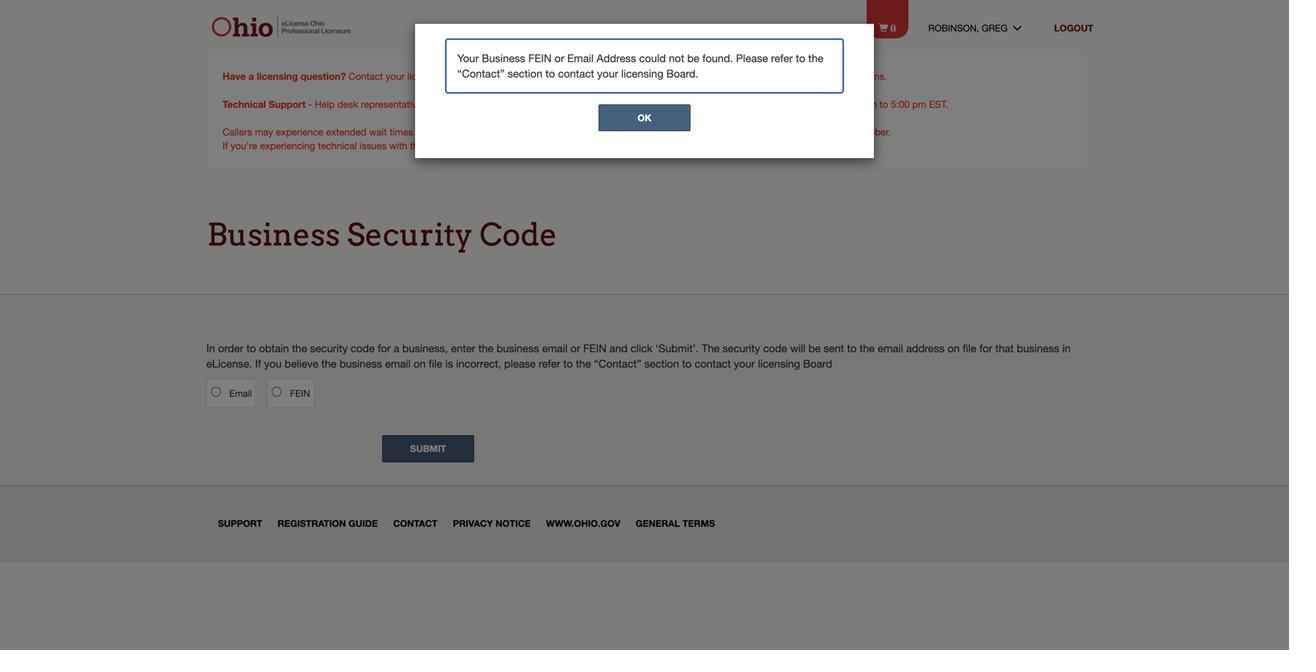 Task type: describe. For each thing, give the bounding box(es) containing it.
logout link
[[1054, 23, 1094, 33]]

elicense
[[426, 140, 465, 151]]

(855)
[[706, 99, 727, 110]]

desk inside have a licensing question? contact your licensing board or check their website. help desk representatives are not trained to answer licensing questions.
[[599, 71, 620, 82]]

order
[[218, 342, 243, 355]]

to right sent
[[847, 342, 857, 355]]

or inside your business fein or email address could not be found. please refer to the "contact" section to contact your licensing board.
[[555, 52, 564, 64]]

high
[[462, 126, 481, 137]]

general terms
[[636, 518, 715, 529]]

logout
[[1054, 23, 1094, 33]]

the right believe
[[321, 357, 337, 370]]

your inside in order to obtain the security code for a business, enter the business email or fein and click 'submit'.                                          the security code will be sent to the email address on file for that business in elicense.                                          if you believe the business email on file is incorrect, please refer to the "contact" section to contact                                          your licensing board
[[734, 357, 755, 370]]

be inside in order to obtain the security code for a business, enter the business email or fein and click 'submit'.                                          the security code will be sent to the email address on file for that business in elicense.                                          if you believe the business email on file is incorrect, please refer to the "contact" section to contact                                          your licensing board
[[809, 342, 821, 355]]

address
[[597, 52, 636, 64]]

0 vertical spatial if
[[555, 126, 561, 137]]

the right sent
[[860, 342, 875, 355]]

business,
[[402, 342, 448, 355]]

login
[[531, 99, 552, 110]]

technical
[[318, 140, 357, 151]]

callers may experience extended wait times due to the high number of calls. if you're unable to wait for a representative, you can leave a call back number. if you're experiencing technical issues with the elicense website, make sure you are using google chrome or mozilla firefox as your browser.
[[223, 126, 891, 151]]

www.ohio.gov link
[[546, 518, 621, 529]]

email inside your business fein or email address could not be found. please refer to the "contact" section to contact your licensing board.
[[567, 52, 594, 64]]

can
[[763, 126, 779, 137]]

may
[[255, 126, 273, 137]]

1 wait from the left
[[369, 126, 387, 137]]

the right "please"
[[576, 357, 591, 370]]

representative,
[[678, 126, 742, 137]]

2 security from the left
[[723, 342, 760, 355]]

you inside in order to obtain the security code for a business, enter the business email or fein and click 'submit'.                                          the security code will be sent to the email address on file for that business in elicense.                                          if you believe the business email on file is incorrect, please refer to the "contact" section to contact                                          your licensing board
[[264, 357, 282, 370]]

are inside have a licensing question? contact your licensing board or check their website. help desk representatives are not trained to answer licensing questions.
[[691, 71, 705, 82]]

license
[[674, 23, 713, 33]]

robinson, greg
[[928, 23, 1013, 33]]

your inside have a licensing question? contact your licensing board or check their website. help desk representatives are not trained to answer licensing questions.
[[386, 71, 405, 82]]

license look-up link
[[674, 21, 757, 35]]

0 horizontal spatial you're
[[231, 140, 257, 151]]

to right am
[[880, 99, 888, 110]]

help inside technical support - help desk representatives are available to answer login or registration questions by calling (855) 405-5514 weekdays from 8:00 am to 5:00 pm est.
[[315, 99, 335, 110]]

and
[[610, 342, 628, 355]]

1 code from the left
[[351, 342, 375, 355]]

to right "please"
[[563, 357, 573, 370]]

business security code
[[207, 216, 557, 253]]

0 horizontal spatial file
[[429, 357, 442, 370]]

board
[[803, 357, 832, 370]]

as
[[762, 140, 772, 151]]

5:00
[[891, 99, 910, 110]]

trained
[[724, 71, 754, 82]]

question?
[[301, 70, 346, 82]]

complaint
[[806, 23, 859, 33]]

your inside your business fein or email address could not be found. please refer to the "contact" section to contact your licensing board.
[[597, 67, 618, 80]]

2 horizontal spatial for
[[980, 342, 993, 355]]

elicense ohio professional licensure image
[[206, 15, 360, 38]]

0 horizontal spatial business
[[340, 357, 382, 370]]

business inside your business fein or email address could not be found. please refer to the "contact" section to contact your licensing board.
[[482, 52, 525, 64]]

with
[[389, 140, 407, 151]]

make
[[506, 140, 530, 151]]

est.
[[929, 99, 948, 110]]

in
[[1063, 342, 1071, 355]]

website,
[[468, 140, 504, 151]]

are inside callers may experience extended wait times due to the high number of calls. if you're unable to wait for a representative, you can leave a call back number. if you're experiencing technical issues with the elicense website, make sure you are using google chrome or mozilla firefox as your browser.
[[572, 140, 586, 151]]

2 vertical spatial email
[[229, 388, 252, 399]]

look-
[[715, 23, 744, 33]]

your business fein or email address could not be found. please refer to the "contact" section to contact your licensing board.
[[457, 52, 824, 80]]

refer inside your business fein or email address could not be found. please refer to the "contact" section to contact your licensing board.
[[771, 52, 793, 64]]

1 vertical spatial on
[[414, 357, 426, 370]]

click
[[631, 342, 653, 355]]

number.
[[856, 126, 891, 137]]

not inside have a licensing question? contact your licensing board or check their website. help desk representatives are not trained to answer licensing questions.
[[708, 71, 721, 82]]

1 horizontal spatial support
[[269, 98, 306, 110]]

found.
[[703, 52, 733, 64]]

fein inside in order to obtain the security code for a business, enter the business email or fein and click 'submit'.                                          the security code will be sent to the email address on file for that business in elicense.                                          if you believe the business email on file is incorrect, please refer to the "contact" section to contact                                          your licensing board
[[583, 342, 607, 355]]

to up google
[[624, 126, 633, 137]]

calls.
[[530, 126, 553, 137]]

questions.
[[843, 71, 887, 82]]

1 security from the left
[[310, 342, 348, 355]]

2 horizontal spatial business
[[1017, 342, 1060, 355]]

0 horizontal spatial for
[[378, 342, 391, 355]]

firefox
[[730, 140, 759, 151]]

have a licensing question? contact your licensing board or check their website. help desk representatives are not trained to answer licensing questions.
[[223, 70, 887, 82]]

answer inside technical support - help desk representatives are available to answer login or registration questions by calling (855) 405-5514 weekdays from 8:00 am to 5:00 pm est.
[[497, 99, 529, 110]]

number
[[483, 126, 517, 137]]

to inside have a licensing question? contact your licensing board or check their website. help desk representatives are not trained to answer licensing questions.
[[757, 71, 765, 82]]

be inside your business fein or email address could not be found. please refer to the "contact" section to contact your licensing board.
[[687, 52, 700, 64]]

that
[[995, 342, 1014, 355]]

from
[[820, 99, 839, 110]]

am
[[864, 99, 877, 110]]

or inside in order to obtain the security code for a business, enter the business email or fein and click 'submit'.                                          the security code will be sent to the email address on file for that business in elicense.                                          if you believe the business email on file is incorrect, please refer to the "contact" section to contact                                          your licensing board
[[571, 342, 580, 355]]

0 horizontal spatial fein
[[290, 388, 310, 399]]

in
[[206, 342, 215, 355]]

robinson, greg link
[[928, 21, 1034, 35]]

registration guide link
[[278, 518, 378, 529]]

privacy notice
[[453, 518, 531, 529]]

terms
[[683, 518, 715, 529]]

greg
[[982, 23, 1008, 33]]

privacy notice link
[[453, 518, 531, 529]]

using
[[588, 140, 612, 151]]

obtain
[[259, 342, 289, 355]]

file
[[776, 23, 795, 33]]

0 vertical spatial file
[[963, 342, 977, 355]]

licensing up from
[[802, 71, 840, 82]]

www.ohio.gov
[[546, 518, 621, 529]]

1 horizontal spatial contact
[[393, 518, 438, 529]]

callers
[[223, 126, 252, 137]]

"contact" inside your business fein or email address could not be found. please refer to the "contact" section to contact your licensing board.
[[457, 67, 505, 80]]

please
[[736, 52, 768, 64]]

for inside callers may experience extended wait times due to the high number of calls. if you're unable to wait for a representative, you can leave a call back number. if you're experiencing technical issues with the elicense website, make sure you are using google chrome or mozilla firefox as your browser.
[[656, 126, 668, 137]]

contact inside in order to obtain the security code for a business, enter the business email or fein and click 'submit'.                                          the security code will be sent to the email address on file for that business in elicense.                                          if you believe the business email on file is incorrect, please refer to the "contact" section to contact                                          your licensing board
[[695, 357, 731, 370]]

of
[[519, 126, 528, 137]]

update email
[[513, 23, 577, 33]]

support link
[[218, 518, 262, 529]]

to right order
[[246, 342, 256, 355]]

contact inside have a licensing question? contact your licensing board or check their website. help desk representatives are not trained to answer licensing questions.
[[349, 71, 383, 82]]

general
[[636, 518, 680, 529]]

licensing inside in order to obtain the security code for a business, enter the business email or fein and click 'submit'.                                          the security code will be sent to the email address on file for that business in elicense.                                          if you believe the business email on file is incorrect, please refer to the "contact" section to contact                                          your licensing board
[[758, 357, 800, 370]]

technical
[[223, 98, 266, 110]]

browser.
[[796, 140, 833, 151]]

a left call
[[807, 126, 812, 137]]

to right their
[[546, 67, 555, 80]]

address
[[906, 342, 945, 355]]

up
[[744, 23, 757, 33]]



Task type: vqa. For each thing, say whether or not it's contained in the screenshot.
up
yes



Task type: locate. For each thing, give the bounding box(es) containing it.
the up incorrect,
[[478, 342, 494, 355]]

the down file a complaint link on the top
[[808, 52, 824, 64]]

mozilla
[[697, 140, 727, 151]]

pm
[[912, 99, 926, 110]]

2 wait from the left
[[636, 126, 653, 137]]

0 horizontal spatial security
[[310, 342, 348, 355]]

fein left and
[[583, 342, 607, 355]]

or inside technical support - help desk representatives are available to answer login or registration questions by calling (855) 405-5514 weekdays from 8:00 am to 5:00 pm est.
[[555, 99, 564, 110]]

1 horizontal spatial section
[[644, 357, 679, 370]]

for up chrome
[[656, 126, 668, 137]]

1 vertical spatial refer
[[539, 357, 560, 370]]

not down the found.
[[708, 71, 721, 82]]

answer left login
[[497, 99, 529, 110]]

contact down the
[[695, 357, 731, 370]]

2 code from the left
[[763, 342, 787, 355]]

believe
[[285, 357, 318, 370]]

1 vertical spatial email
[[567, 52, 594, 64]]

1 horizontal spatial file
[[963, 342, 977, 355]]

support left registration
[[218, 518, 262, 529]]

refer right please
[[771, 52, 793, 64]]

0 horizontal spatial contact
[[349, 71, 383, 82]]

please
[[504, 357, 536, 370]]

email down elicense.
[[229, 388, 252, 399]]

their
[[516, 71, 535, 82]]

on right address
[[948, 342, 960, 355]]

available
[[446, 99, 483, 110]]

your
[[457, 52, 479, 64]]

1 vertical spatial you
[[554, 140, 570, 151]]

refer inside in order to obtain the security code for a business, enter the business email or fein and click 'submit'.                                          the security code will be sent to the email address on file for that business in elicense.                                          if you believe the business email on file is incorrect, please refer to the "contact" section to contact                                          your licensing board
[[539, 357, 560, 370]]

incorrect,
[[456, 357, 501, 370]]

due
[[416, 126, 432, 137]]

security
[[347, 216, 473, 253]]

licensing down will
[[758, 357, 800, 370]]

not up board.
[[669, 52, 684, 64]]

ok button
[[599, 104, 691, 131]]

0 horizontal spatial help
[[315, 99, 335, 110]]

contact
[[349, 71, 383, 82], [393, 518, 438, 529]]

security right the
[[723, 342, 760, 355]]

unable
[[593, 126, 622, 137]]

1 horizontal spatial help
[[577, 71, 597, 82]]

you're down the callers
[[231, 140, 257, 151]]

0 horizontal spatial support
[[218, 518, 262, 529]]

a inside in order to obtain the security code for a business, enter the business email or fein and click 'submit'.                                          the security code will be sent to the email address on file for that business in elicense.                                          if you believe the business email on file is incorrect, please refer to the "contact" section to contact                                          your licensing board
[[394, 342, 399, 355]]

1 horizontal spatial representatives
[[623, 71, 689, 82]]

contact right question?
[[349, 71, 383, 82]]

the inside your business fein or email address could not be found. please refer to the "contact" section to contact your licensing board.
[[808, 52, 824, 64]]

desk
[[599, 71, 620, 82], [338, 99, 358, 110]]

email right update at left
[[550, 23, 577, 33]]

answer inside have a licensing question? contact your licensing board or check their website. help desk representatives are not trained to answer licensing questions.
[[768, 71, 799, 82]]

"contact" inside in order to obtain the security code for a business, enter the business email or fein and click 'submit'.                                          the security code will be sent to the email address on file for that business in elicense.                                          if you believe the business email on file is incorrect, please refer to the "contact" section to contact                                          your licensing board
[[594, 357, 641, 370]]

email up website.
[[567, 52, 594, 64]]

experiencing
[[260, 140, 315, 151]]

the up believe
[[292, 342, 307, 355]]

1 vertical spatial section
[[644, 357, 679, 370]]

to down please
[[757, 71, 765, 82]]

1 vertical spatial "contact"
[[594, 357, 641, 370]]

desk inside technical support - help desk representatives are available to answer login or registration questions by calling (855) 405-5514 weekdays from 8:00 am to 5:00 pm est.
[[338, 99, 358, 110]]

1 horizontal spatial if
[[255, 357, 261, 370]]

1 horizontal spatial business
[[497, 342, 539, 355]]

0 vertical spatial answer
[[768, 71, 799, 82]]

licensing left "board"
[[407, 71, 445, 82]]

security up believe
[[310, 342, 348, 355]]

1 horizontal spatial answer
[[768, 71, 799, 82]]

0 vertical spatial on
[[948, 342, 960, 355]]

help up technical support - help desk representatives are available to answer login or registration questions by calling (855) 405-5514 weekdays from 8:00 am to 5:00 pm est. at the top of the page
[[577, 71, 597, 82]]

notice
[[496, 518, 531, 529]]

your down address at the top of page
[[597, 67, 618, 80]]

0 horizontal spatial "contact"
[[457, 67, 505, 80]]

to down file a complaint link on the top
[[796, 52, 805, 64]]

update
[[513, 23, 548, 33]]

help inside have a licensing question? contact your licensing board or check their website. help desk representatives are not trained to answer licensing questions.
[[577, 71, 597, 82]]

"contact"
[[457, 67, 505, 80], [594, 357, 641, 370]]

is
[[445, 357, 453, 370]]

support left '-'
[[269, 98, 306, 110]]

0 vertical spatial support
[[269, 98, 306, 110]]

help
[[577, 71, 597, 82], [315, 99, 335, 110]]

general terms link
[[636, 518, 715, 529]]

board.
[[667, 67, 699, 80]]

2 vertical spatial are
[[572, 140, 586, 151]]

on down business,
[[414, 357, 426, 370]]

1 horizontal spatial refer
[[771, 52, 793, 64]]

you right sure
[[554, 140, 570, 151]]

1 horizontal spatial be
[[809, 342, 821, 355]]

0 vertical spatial contact
[[558, 67, 594, 80]]

extended
[[326, 126, 367, 137]]

call
[[815, 126, 830, 137]]

to
[[796, 52, 805, 64], [546, 67, 555, 80], [757, 71, 765, 82], [486, 99, 495, 110], [880, 99, 888, 110], [435, 126, 443, 137], [624, 126, 633, 137], [246, 342, 256, 355], [847, 342, 857, 355], [563, 357, 573, 370], [682, 357, 692, 370]]

licensing right have
[[257, 70, 298, 82]]

0 vertical spatial be
[[687, 52, 700, 64]]

0 vertical spatial representatives
[[623, 71, 689, 82]]

section down 'submit'.
[[644, 357, 679, 370]]

0 horizontal spatial refer
[[539, 357, 560, 370]]

experience
[[276, 126, 323, 137]]

0 horizontal spatial wait
[[369, 126, 387, 137]]

0 horizontal spatial if
[[223, 140, 228, 151]]

1 vertical spatial if
[[223, 140, 228, 151]]

1 horizontal spatial are
[[572, 140, 586, 151]]

1 horizontal spatial wait
[[636, 126, 653, 137]]

0 vertical spatial help
[[577, 71, 597, 82]]

1 vertical spatial contact
[[393, 518, 438, 529]]

or left mozilla
[[686, 140, 694, 151]]

wait down ok at the top
[[636, 126, 653, 137]]

email left address
[[878, 342, 903, 355]]

robinson,
[[928, 23, 979, 33]]

a right have
[[249, 70, 254, 82]]

fein
[[528, 52, 552, 64], [583, 342, 607, 355], [290, 388, 310, 399]]

2 vertical spatial you
[[264, 357, 282, 370]]

1 horizontal spatial business
[[482, 52, 525, 64]]

update email link
[[513, 21, 577, 35]]

google
[[614, 140, 646, 151]]

your inside callers may experience extended wait times due to the high number of calls. if you're unable to wait for a representative, you can leave a call back number. if you're experiencing technical issues with the elicense website, make sure you are using google chrome or mozilla firefox as your browser.
[[775, 140, 794, 151]]

the down due
[[410, 140, 424, 151]]

to right due
[[435, 126, 443, 137]]

you down obtain
[[264, 357, 282, 370]]

0 horizontal spatial you
[[264, 357, 282, 370]]

1 vertical spatial be
[[809, 342, 821, 355]]

are left available
[[430, 99, 443, 110]]

code left will
[[763, 342, 787, 355]]

website.
[[538, 71, 574, 82]]

or inside have a licensing question? contact your licensing board or check their website. help desk representatives are not trained to answer licensing questions.
[[476, 71, 485, 82]]

section up login
[[508, 67, 543, 80]]

your left the board
[[734, 357, 755, 370]]

email down business,
[[385, 357, 411, 370]]

file a complaint link
[[776, 21, 859, 35]]

are left using
[[572, 140, 586, 151]]

0 horizontal spatial be
[[687, 52, 700, 64]]

1 horizontal spatial you're
[[563, 126, 590, 137]]

0 vertical spatial not
[[669, 52, 684, 64]]

1 horizontal spatial code
[[763, 342, 787, 355]]

business
[[482, 52, 525, 64], [207, 216, 340, 253]]

0 vertical spatial business
[[482, 52, 525, 64]]

1 vertical spatial answer
[[497, 99, 529, 110]]

calling
[[675, 99, 703, 110]]

2 horizontal spatial you
[[745, 126, 761, 137]]

0 horizontal spatial contact
[[558, 67, 594, 80]]

could
[[639, 52, 666, 64]]

0
[[890, 20, 896, 33]]

desk down address at the top of page
[[599, 71, 620, 82]]

file
[[963, 342, 977, 355], [429, 357, 442, 370]]

1 horizontal spatial for
[[656, 126, 668, 137]]

1 horizontal spatial email
[[542, 342, 568, 355]]

1 vertical spatial desk
[[338, 99, 358, 110]]

your down leave
[[775, 140, 794, 151]]

be up board.
[[687, 52, 700, 64]]

2 horizontal spatial are
[[691, 71, 705, 82]]

registration
[[566, 99, 615, 110]]

1 horizontal spatial you
[[554, 140, 570, 151]]

0 vertical spatial email
[[550, 23, 577, 33]]

for left business,
[[378, 342, 391, 355]]

1 vertical spatial file
[[429, 357, 442, 370]]

contact link
[[393, 518, 438, 529]]

1 horizontal spatial fein
[[528, 52, 552, 64]]

1 vertical spatial representatives
[[361, 99, 427, 110]]

"contact" down and
[[594, 357, 641, 370]]

fein down believe
[[290, 388, 310, 399]]

if inside in order to obtain the security code for a business, enter the business email or fein and click 'submit'.                                          the security code will be sent to the email address on file for that business in elicense.                                          if you believe the business email on file is incorrect, please refer to the "contact" section to contact                                          your licensing board
[[255, 357, 261, 370]]

0 vertical spatial "contact"
[[457, 67, 505, 80]]

0 horizontal spatial section
[[508, 67, 543, 80]]

0 horizontal spatial not
[[669, 52, 684, 64]]

if
[[555, 126, 561, 137], [223, 140, 228, 151], [255, 357, 261, 370]]

or inside callers may experience extended wait times due to the high number of calls. if you're unable to wait for a representative, you can leave a call back number. if you're experiencing technical issues with the elicense website, make sure you are using google chrome or mozilla firefox as your browser.
[[686, 140, 694, 151]]

0 horizontal spatial are
[[430, 99, 443, 110]]

support
[[269, 98, 306, 110], [218, 518, 262, 529]]

registration
[[278, 518, 346, 529]]

you
[[745, 126, 761, 137], [554, 140, 570, 151], [264, 357, 282, 370]]

1 vertical spatial not
[[708, 71, 721, 82]]

check
[[487, 71, 513, 82]]

have
[[223, 70, 246, 82]]

elicense.
[[206, 357, 252, 370]]

contact up technical support - help desk representatives are available to answer login or registration questions by calling (855) 405-5514 weekdays from 8:00 am to 5:00 pm est. at the top of the page
[[558, 67, 594, 80]]

section
[[508, 67, 543, 80], [644, 357, 679, 370]]

enter
[[451, 342, 475, 355]]

security
[[310, 342, 348, 355], [723, 342, 760, 355]]

None submit
[[382, 435, 474, 462]]

"contact" down your
[[457, 67, 505, 80]]

1 horizontal spatial security
[[723, 342, 760, 355]]

sent
[[824, 342, 844, 355]]

business left 'in'
[[1017, 342, 1060, 355]]

contact inside your business fein or email address could not be found. please refer to the "contact" section to contact your licensing board.
[[558, 67, 594, 80]]

0 horizontal spatial email
[[385, 357, 411, 370]]

ok
[[638, 112, 652, 123]]

license look-up
[[674, 23, 757, 33]]

code left business,
[[351, 342, 375, 355]]

to down 'submit'.
[[682, 357, 692, 370]]

you're up using
[[563, 126, 590, 137]]

board
[[448, 71, 473, 82]]

0 horizontal spatial business
[[207, 216, 340, 253]]

1 horizontal spatial "contact"
[[594, 357, 641, 370]]

desk up extended
[[338, 99, 358, 110]]

file left is
[[429, 357, 442, 370]]

fein up their
[[528, 52, 552, 64]]

0 vertical spatial contact
[[349, 71, 383, 82]]

0 horizontal spatial code
[[351, 342, 375, 355]]

contact
[[558, 67, 594, 80], [695, 357, 731, 370]]

representatives inside technical support - help desk representatives are available to answer login or registration questions by calling (855) 405-5514 weekdays from 8:00 am to 5:00 pm est.
[[361, 99, 427, 110]]

a up chrome
[[670, 126, 676, 137]]

business up "please"
[[497, 342, 539, 355]]

email left and
[[542, 342, 568, 355]]

be up the board
[[809, 342, 821, 355]]

for left "that"
[[980, 342, 993, 355]]

help right '-'
[[315, 99, 335, 110]]

guide
[[349, 518, 378, 529]]

representatives inside have a licensing question? contact your licensing board or check their website. help desk representatives are not trained to answer licensing questions.
[[623, 71, 689, 82]]

1 vertical spatial help
[[315, 99, 335, 110]]

representatives
[[623, 71, 689, 82], [361, 99, 427, 110]]

1 vertical spatial support
[[218, 518, 262, 529]]

None radio
[[211, 387, 221, 397], [272, 387, 282, 397], [211, 387, 221, 397], [272, 387, 282, 397]]

you up the firefox
[[745, 126, 761, 137]]

0 vertical spatial section
[[508, 67, 543, 80]]

1 horizontal spatial contact
[[695, 357, 731, 370]]

2 vertical spatial if
[[255, 357, 261, 370]]

2 horizontal spatial fein
[[583, 342, 607, 355]]

1 horizontal spatial on
[[948, 342, 960, 355]]

menu down image
[[1013, 23, 1034, 32]]

or up website.
[[555, 52, 564, 64]]

0 vertical spatial fein
[[528, 52, 552, 64]]

1 vertical spatial fein
[[583, 342, 607, 355]]

section inside in order to obtain the security code for a business, enter the business email or fein and click 'submit'.                                          the security code will be sent to the email address on file for that business in elicense.                                          if you believe the business email on file is incorrect, please refer to the "contact" section to contact                                          your licensing board
[[644, 357, 679, 370]]

or left and
[[571, 342, 580, 355]]

0 horizontal spatial representatives
[[361, 99, 427, 110]]

representatives down could in the top of the page
[[623, 71, 689, 82]]

1 vertical spatial business
[[207, 216, 340, 253]]

business right believe
[[340, 357, 382, 370]]

code
[[480, 216, 557, 253]]

0 horizontal spatial desk
[[338, 99, 358, 110]]

wait up issues
[[369, 126, 387, 137]]

representatives up the times
[[361, 99, 427, 110]]

are
[[691, 71, 705, 82], [430, 99, 443, 110], [572, 140, 586, 151]]

if right calls.
[[555, 126, 561, 137]]

405-
[[730, 99, 749, 110]]

to right available
[[486, 99, 495, 110]]

if down obtain
[[255, 357, 261, 370]]

the
[[702, 342, 720, 355]]

5514
[[749, 99, 771, 110]]

0 horizontal spatial answer
[[497, 99, 529, 110]]

answer up weekdays
[[768, 71, 799, 82]]

or right "board"
[[476, 71, 485, 82]]

0 vertical spatial desk
[[599, 71, 620, 82]]

0 link
[[879, 20, 909, 35]]

refer right "please"
[[539, 357, 560, 370]]

2 horizontal spatial email
[[878, 342, 903, 355]]

a left business,
[[394, 342, 399, 355]]

answer
[[768, 71, 799, 82], [497, 99, 529, 110]]

1 vertical spatial are
[[430, 99, 443, 110]]

or right login
[[555, 99, 564, 110]]

questions
[[617, 99, 659, 110]]

1 vertical spatial contact
[[695, 357, 731, 370]]

0 horizontal spatial on
[[414, 357, 426, 370]]

a right file on the right top of page
[[797, 23, 803, 33]]

licensing down could in the top of the page
[[621, 67, 664, 80]]

the up elicense
[[446, 126, 460, 137]]

2 horizontal spatial if
[[555, 126, 561, 137]]

0 vertical spatial refer
[[771, 52, 793, 64]]

your up the times
[[386, 71, 405, 82]]

0 vertical spatial you
[[745, 126, 761, 137]]

issues
[[360, 140, 387, 151]]

registration guide
[[278, 518, 378, 529]]

0 vertical spatial are
[[691, 71, 705, 82]]

fein inside your business fein or email address could not be found. please refer to the "contact" section to contact your licensing board.
[[528, 52, 552, 64]]

1 horizontal spatial not
[[708, 71, 721, 82]]

licensing inside your business fein or email address could not be found. please refer to the "contact" section to contact your licensing board.
[[621, 67, 664, 80]]

are down the found.
[[691, 71, 705, 82]]

are inside technical support - help desk representatives are available to answer login or registration questions by calling (855) 405-5514 weekdays from 8:00 am to 5:00 pm est.
[[430, 99, 443, 110]]

if down the callers
[[223, 140, 228, 151]]

contact right the guide
[[393, 518, 438, 529]]

not inside your business fein or email address could not be found. please refer to the "contact" section to contact your licensing board.
[[669, 52, 684, 64]]

times
[[390, 126, 413, 137]]

wait
[[369, 126, 387, 137], [636, 126, 653, 137]]

or
[[555, 52, 564, 64], [476, 71, 485, 82], [555, 99, 564, 110], [686, 140, 694, 151], [571, 342, 580, 355]]

file left "that"
[[963, 342, 977, 355]]

section inside your business fein or email address could not be found. please refer to the "contact" section to contact your licensing board.
[[508, 67, 543, 80]]



